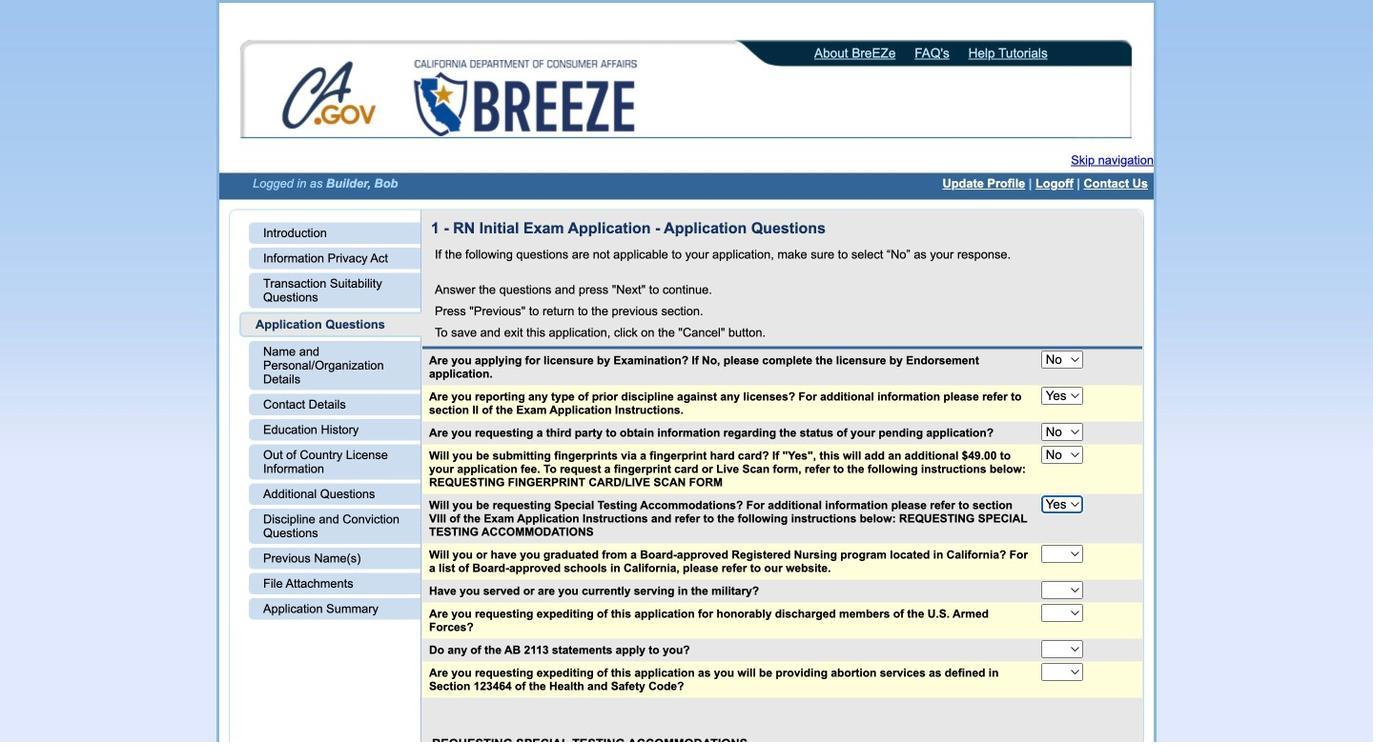 Task type: vqa. For each thing, say whether or not it's contained in the screenshot.
Disclosure Of Your Social Security Number Or Individual Tax Identification Number Is Mandatory. Section 30 Of The Business And Professions Code And Public Law 94-455 [42 U.S.C.A. 405(C)(2)(C)] Authorizes Collection Of Your Social Security Number Or Individual Tax Identification Number. Your Social Security Number Or Individual Tax Identification Number Will Be Used Exclusively For Tax Enforcement Purposes, And For Purposes Of Compliance With Any Judgment Or Order For Family Support In Accordance With Section 11350.6 Of The Welfare And Institutions Code, Or For Verification Of Licensure Or Examination Status By A Licensing Or Examination Entity Which Utilizes A National Examination And Where Licensure Is Reciprocal With The Requesting State. If You Fail To Disclose Your Social Security Number Or Individual Tax Identification Number, Your Application For Initial Or Renewal License Will Not Be Processed And You Will Be Reported To The Franchise Tax Board, Which May Assess $100 Penalty Against You. image
no



Task type: locate. For each thing, give the bounding box(es) containing it.
state of california breeze image
[[410, 60, 641, 136]]

ca.gov image
[[281, 60, 379, 134]]



